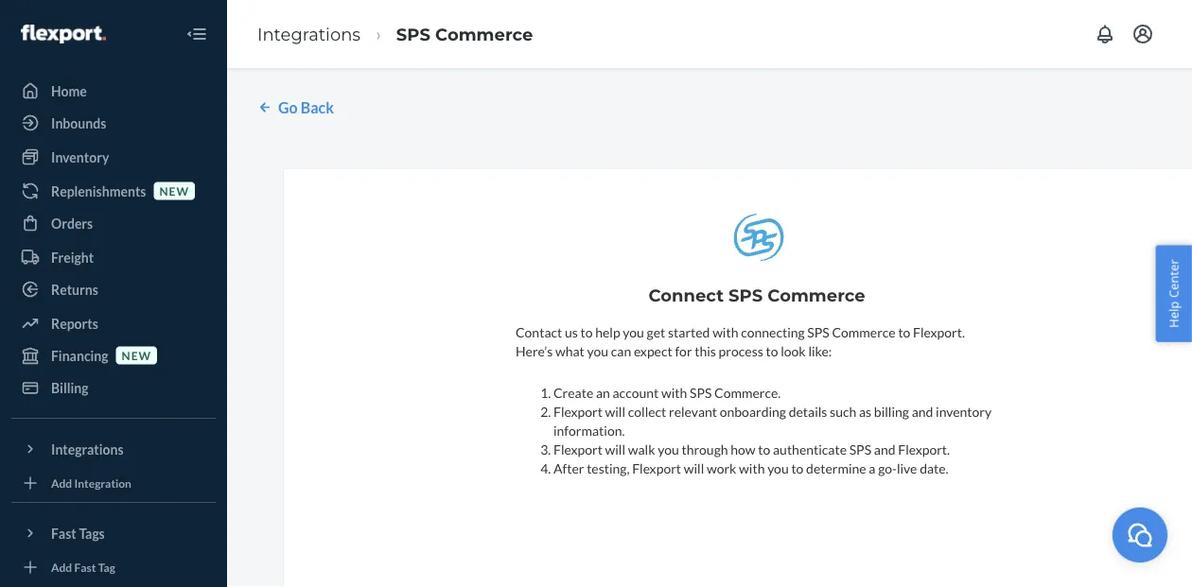 Task type: locate. For each thing, give the bounding box(es) containing it.
1 vertical spatial will
[[605, 442, 626, 458]]

commerce inside breadcrumbs navigation
[[436, 24, 533, 44]]

sps
[[396, 24, 431, 44], [729, 285, 763, 306], [808, 325, 830, 341], [690, 385, 712, 401], [850, 442, 872, 458]]

0 horizontal spatial and
[[874, 442, 896, 458]]

integrations
[[257, 24, 361, 44], [51, 442, 124, 458]]

integrations up add integration
[[51, 442, 124, 458]]

to right us
[[581, 325, 593, 341]]

1 vertical spatial integrations
[[51, 442, 124, 458]]

integrations inside breadcrumbs navigation
[[257, 24, 361, 44]]

add for add fast tag
[[51, 561, 72, 575]]

collect
[[628, 404, 667, 420]]

flexport
[[554, 404, 603, 420], [554, 442, 603, 458], [633, 461, 682, 477]]

1 horizontal spatial with
[[713, 325, 739, 341]]

as
[[860, 404, 872, 420]]

open notifications image
[[1094, 23, 1117, 45]]

1 vertical spatial commerce
[[768, 285, 866, 306]]

commerce
[[436, 24, 533, 44], [768, 285, 866, 306], [832, 325, 896, 341]]

new for financing
[[122, 349, 152, 362]]

add
[[51, 477, 72, 490], [51, 561, 72, 575]]

add fast tag link
[[11, 557, 216, 579]]

center
[[1166, 260, 1183, 298]]

add integration link
[[11, 472, 216, 495]]

home link
[[11, 76, 216, 106]]

tags
[[79, 526, 105, 542]]

new
[[159, 184, 189, 198], [122, 349, 152, 362]]

1 horizontal spatial integrations
[[257, 24, 361, 44]]

an
[[596, 385, 610, 401]]

create an account with sps commerce. flexport will collect relevant onboarding details such as billing and inventory information. flexport will walk you through how to authenticate sps and flexport. after testing, flexport will work with you to determine a go-live date.
[[554, 385, 992, 477]]

0 vertical spatial add
[[51, 477, 72, 490]]

2 add from the top
[[51, 561, 72, 575]]

through
[[682, 442, 728, 458]]

inbounds link
[[11, 108, 216, 138]]

with
[[713, 325, 739, 341], [662, 385, 687, 401], [739, 461, 765, 477]]

integrations up go back
[[257, 24, 361, 44]]

0 vertical spatial will
[[605, 404, 626, 420]]

fast
[[51, 526, 76, 542], [74, 561, 96, 575]]

will
[[605, 404, 626, 420], [605, 442, 626, 458], [684, 461, 704, 477]]

connect sps commerce
[[649, 285, 866, 306]]

flexport. inside create an account with sps commerce. flexport will collect relevant onboarding details such as billing and inventory information. flexport will walk you through how to authenticate sps and flexport. after testing, flexport will work with you to determine a go-live date.
[[899, 442, 950, 458]]

help
[[596, 325, 621, 341]]

and
[[912, 404, 934, 420], [874, 442, 896, 458]]

create
[[554, 385, 594, 401]]

billing
[[875, 404, 910, 420]]

flexport. up date.
[[899, 442, 950, 458]]

1 vertical spatial new
[[122, 349, 152, 362]]

new up orders link
[[159, 184, 189, 198]]

close navigation image
[[186, 23, 208, 45]]

account
[[613, 385, 659, 401]]

0 horizontal spatial with
[[662, 385, 687, 401]]

to down the connecting
[[766, 343, 779, 360]]

orders
[[51, 215, 93, 231]]

expect
[[634, 343, 673, 360]]

0 vertical spatial flexport.
[[914, 325, 965, 341]]

with down how
[[739, 461, 765, 477]]

returns
[[51, 282, 98, 298]]

2 vertical spatial commerce
[[832, 325, 896, 341]]

reports link
[[11, 309, 216, 339]]

financing
[[51, 348, 108, 364]]

flexport up after
[[554, 442, 603, 458]]

you down help at bottom
[[587, 343, 609, 360]]

with up process
[[713, 325, 739, 341]]

0 vertical spatial new
[[159, 184, 189, 198]]

0 vertical spatial commerce
[[436, 24, 533, 44]]

2 vertical spatial flexport
[[633, 461, 682, 477]]

breadcrumbs navigation
[[242, 7, 548, 62]]

add fast tag
[[51, 561, 115, 575]]

process
[[719, 343, 764, 360]]

0 horizontal spatial new
[[122, 349, 152, 362]]

you right walk
[[658, 442, 679, 458]]

0 vertical spatial fast
[[51, 526, 76, 542]]

1 add from the top
[[51, 477, 72, 490]]

to
[[581, 325, 593, 341], [899, 325, 911, 341], [766, 343, 779, 360], [758, 442, 771, 458], [792, 461, 804, 477]]

integration
[[74, 477, 132, 490]]

and right billing
[[912, 404, 934, 420]]

flexport. inside contact us to help you get started with connecting sps commerce to flexport. here's what you can expect for this process to look like:
[[914, 325, 965, 341]]

with inside contact us to help you get started with connecting sps commerce to flexport. here's what you can expect for this process to look like:
[[713, 325, 739, 341]]

inventory
[[936, 404, 992, 420]]

2 vertical spatial will
[[684, 461, 704, 477]]

you left get
[[623, 325, 645, 341]]

how
[[731, 442, 756, 458]]

0 horizontal spatial integrations
[[51, 442, 124, 458]]

1 horizontal spatial new
[[159, 184, 189, 198]]

will up testing, at the bottom
[[605, 442, 626, 458]]

fast left tag
[[74, 561, 96, 575]]

add down the fast tags
[[51, 561, 72, 575]]

can
[[611, 343, 632, 360]]

returns link
[[11, 275, 216, 305]]

sps commerce
[[396, 24, 533, 44]]

1 vertical spatial and
[[874, 442, 896, 458]]

integrations inside dropdown button
[[51, 442, 124, 458]]

with up relevant
[[662, 385, 687, 401]]

reports
[[51, 316, 98, 332]]

flexport logo image
[[21, 25, 106, 44]]

flexport down walk
[[633, 461, 682, 477]]

fast left tags at the bottom of page
[[51, 526, 76, 542]]

1 horizontal spatial and
[[912, 404, 934, 420]]

add integration
[[51, 477, 132, 490]]

date.
[[920, 461, 949, 477]]

walk
[[628, 442, 656, 458]]

add left the integration
[[51, 477, 72, 490]]

0 vertical spatial integrations
[[257, 24, 361, 44]]

1 vertical spatial add
[[51, 561, 72, 575]]

and up go-
[[874, 442, 896, 458]]

flexport.
[[914, 325, 965, 341], [899, 442, 950, 458]]

fast inside dropdown button
[[51, 526, 76, 542]]

billing
[[51, 380, 89, 396]]

1 vertical spatial flexport.
[[899, 442, 950, 458]]

ojiud image
[[1126, 521, 1155, 550]]

freight link
[[11, 242, 216, 273]]

orders link
[[11, 208, 216, 239]]

1 vertical spatial with
[[662, 385, 687, 401]]

0 vertical spatial with
[[713, 325, 739, 341]]

will down an
[[605, 404, 626, 420]]

new down reports link
[[122, 349, 152, 362]]

to right how
[[758, 442, 771, 458]]

will down through
[[684, 461, 704, 477]]

inventory link
[[11, 142, 216, 172]]

you
[[623, 325, 645, 341], [587, 343, 609, 360], [658, 442, 679, 458], [768, 461, 789, 477]]

2 horizontal spatial with
[[739, 461, 765, 477]]

inventory
[[51, 149, 109, 165]]

flexport down create
[[554, 404, 603, 420]]

flexport. up the inventory
[[914, 325, 965, 341]]



Task type: vqa. For each thing, say whether or not it's contained in the screenshot.
topmost "ADD"
yes



Task type: describe. For each thing, give the bounding box(es) containing it.
authenticate
[[773, 442, 847, 458]]

help center button
[[1156, 245, 1193, 343]]

connect
[[649, 285, 724, 306]]

go back button
[[256, 97, 334, 118]]

new for replenishments
[[159, 184, 189, 198]]

look
[[781, 343, 806, 360]]

like:
[[809, 343, 832, 360]]

1 vertical spatial fast
[[74, 561, 96, 575]]

work
[[707, 461, 737, 477]]

live
[[897, 461, 918, 477]]

contact
[[516, 325, 563, 341]]

information.
[[554, 423, 625, 439]]

home
[[51, 83, 87, 99]]

what
[[556, 343, 585, 360]]

relevant
[[669, 404, 718, 420]]

help center
[[1166, 260, 1183, 328]]

sps commerce link
[[396, 24, 533, 44]]

go
[[278, 98, 298, 116]]

1 vertical spatial flexport
[[554, 442, 603, 458]]

fast tags
[[51, 526, 105, 542]]

details
[[789, 404, 828, 420]]

2 vertical spatial with
[[739, 461, 765, 477]]

contact us to help you get started with connecting sps commerce to flexport. here's what you can expect for this process to look like:
[[516, 325, 965, 360]]

billing link
[[11, 373, 216, 403]]

go back
[[278, 98, 334, 116]]

inbounds
[[51, 115, 106, 131]]

connecting
[[741, 325, 805, 341]]

here's
[[516, 343, 553, 360]]

sps inside contact us to help you get started with connecting sps commerce to flexport. here's what you can expect for this process to look like:
[[808, 325, 830, 341]]

freight
[[51, 249, 94, 266]]

back
[[301, 98, 334, 116]]

commerce.
[[715, 385, 781, 401]]

a
[[869, 461, 876, 477]]

commerce inside contact us to help you get started with connecting sps commerce to flexport. here's what you can expect for this process to look like:
[[832, 325, 896, 341]]

us
[[565, 325, 578, 341]]

integrations link
[[257, 24, 361, 44]]

onboarding
[[720, 404, 787, 420]]

determine
[[807, 461, 867, 477]]

for
[[675, 343, 692, 360]]

fast tags button
[[11, 519, 216, 549]]

go-
[[879, 461, 897, 477]]

you down authenticate
[[768, 461, 789, 477]]

0 vertical spatial and
[[912, 404, 934, 420]]

testing,
[[587, 461, 630, 477]]

open account menu image
[[1132, 23, 1155, 45]]

this
[[695, 343, 716, 360]]

to down authenticate
[[792, 461, 804, 477]]

replenishments
[[51, 183, 146, 199]]

0 vertical spatial flexport
[[554, 404, 603, 420]]

tag
[[98, 561, 115, 575]]

get
[[647, 325, 666, 341]]

such
[[830, 404, 857, 420]]

integrations button
[[11, 434, 216, 465]]

add for add integration
[[51, 477, 72, 490]]

after
[[554, 461, 584, 477]]

to up billing
[[899, 325, 911, 341]]

sps inside breadcrumbs navigation
[[396, 24, 431, 44]]

started
[[668, 325, 710, 341]]

help
[[1166, 302, 1183, 328]]



